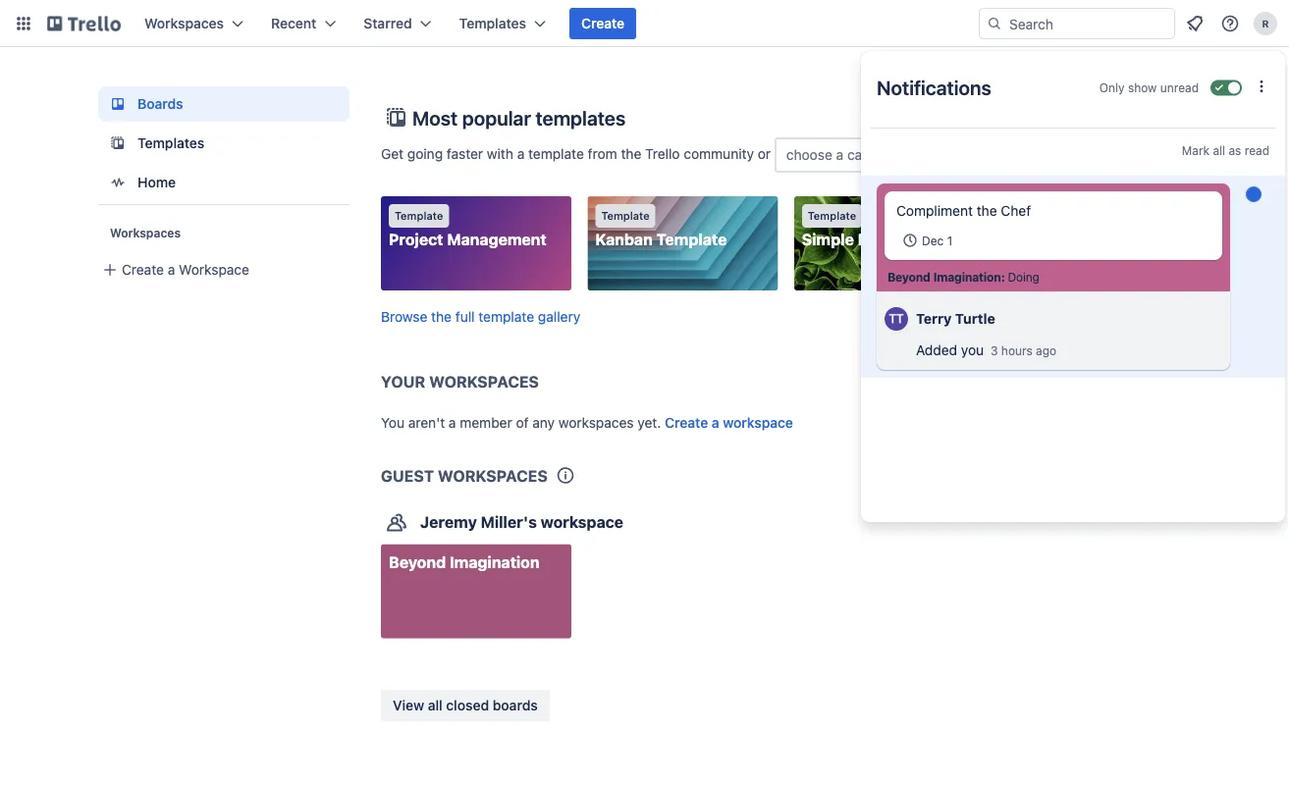 Task type: describe. For each thing, give the bounding box(es) containing it.
jeremy miller's workspace
[[420, 513, 624, 531]]

management
[[447, 230, 547, 249]]

template for simple
[[808, 210, 856, 222]]

project inside template project management
[[389, 230, 443, 249]]

get
[[381, 146, 404, 162]]

imagination for beyond imagination : doing
[[933, 270, 1001, 284]]

templates
[[536, 106, 626, 129]]

project inside template simple project board
[[858, 230, 912, 249]]

Search field
[[1003, 9, 1174, 38]]

template for project
[[395, 210, 443, 222]]

0 notifications image
[[1183, 12, 1207, 35]]

ago
[[1036, 344, 1057, 358]]

unread
[[1160, 81, 1199, 95]]

beyond imagination
[[389, 553, 540, 571]]

terry turtle (terryturtle) image
[[885, 304, 908, 334]]

closed
[[446, 698, 489, 714]]

0 vertical spatial template
[[528, 146, 584, 162]]

a right the with
[[517, 146, 525, 162]]

from
[[588, 146, 617, 162]]

popular
[[462, 106, 531, 129]]

compliment
[[896, 203, 973, 219]]

beyond for beyond imagination : doing
[[888, 270, 931, 284]]

add image
[[98, 258, 122, 282]]

your workspaces
[[381, 372, 539, 391]]

all for as
[[1213, 143, 1226, 157]]

with
[[487, 146, 513, 162]]

1 vertical spatial workspaces
[[110, 226, 181, 240]]

board
[[916, 230, 961, 249]]

beyond imagination : doing
[[888, 270, 1039, 284]]

terry
[[916, 311, 952, 327]]

template kanban template
[[595, 210, 727, 249]]

aren't
[[408, 414, 445, 431]]

1 vertical spatial template
[[479, 308, 534, 325]]

full
[[455, 308, 475, 325]]

category
[[847, 147, 903, 163]]

workspaces
[[559, 414, 634, 431]]

read
[[1245, 143, 1270, 157]]

template for kanban
[[601, 210, 650, 222]]

create a workspace button
[[665, 413, 793, 433]]

most popular templates
[[412, 106, 626, 129]]

workspace
[[179, 262, 249, 278]]

starred button
[[352, 8, 444, 39]]

template link
[[1001, 196, 1191, 291]]

imagination for beyond imagination
[[450, 553, 540, 571]]

a right choose
[[836, 147, 844, 163]]

a right aren't
[[449, 414, 456, 431]]

choose
[[786, 147, 833, 163]]

r
[[1262, 18, 1269, 29]]

guest
[[381, 466, 434, 485]]

workspaces for your workspaces
[[429, 372, 539, 391]]

get going faster with a template from the trello community or
[[381, 146, 775, 162]]

open information menu image
[[1221, 14, 1240, 33]]

a right yet. at the bottom of page
[[712, 414, 719, 431]]

browse
[[381, 308, 428, 325]]

trello
[[645, 146, 680, 162]]

boards
[[493, 698, 538, 714]]

or
[[758, 146, 771, 162]]

view all closed boards button
[[381, 690, 550, 722]]

compliment the chef
[[896, 203, 1031, 219]]

jeremy
[[420, 513, 477, 531]]

terry turtle button up ago
[[877, 292, 1230, 339]]

create a workspace
[[122, 262, 249, 278]]

templates button
[[447, 8, 558, 39]]

template right the kanban
[[657, 230, 727, 249]]

only
[[1099, 81, 1125, 95]]

simple
[[802, 230, 854, 249]]

mark all as read
[[1182, 143, 1270, 157]]

create for create a workspace
[[122, 262, 164, 278]]

going
[[407, 146, 443, 162]]

terry turtle button up you
[[916, 311, 995, 327]]

workspaces button
[[133, 8, 255, 39]]

guest workspaces
[[381, 466, 548, 485]]

you aren't a member of any workspaces yet. create a workspace
[[381, 414, 793, 431]]

mark
[[1182, 143, 1210, 157]]

template project management
[[389, 210, 547, 249]]

home image
[[106, 171, 130, 194]]

view all closed boards
[[393, 698, 538, 714]]

as
[[1229, 143, 1242, 157]]



Task type: locate. For each thing, give the bounding box(es) containing it.
create inside primary element
[[581, 15, 625, 31]]

0 horizontal spatial create
[[122, 262, 164, 278]]

1 vertical spatial imagination
[[450, 553, 540, 571]]

of
[[516, 414, 529, 431]]

all for closed
[[428, 698, 443, 714]]

workspaces for guest workspaces
[[438, 466, 548, 485]]

boards
[[137, 96, 183, 112]]

1 vertical spatial all
[[428, 698, 443, 714]]

templates
[[459, 15, 526, 31], [137, 135, 205, 151]]

primary element
[[0, 0, 1289, 47]]

0 vertical spatial workspaces
[[144, 15, 224, 31]]

create left workspace on the left top of page
[[122, 262, 164, 278]]

member
[[460, 414, 512, 431]]

the
[[621, 146, 642, 162], [977, 203, 997, 219], [431, 308, 452, 325]]

1 horizontal spatial templates
[[459, 15, 526, 31]]

yet.
[[638, 414, 661, 431]]

r button
[[1250, 8, 1281, 39]]

2 horizontal spatial create
[[665, 414, 708, 431]]

terry turtle
[[916, 311, 995, 327]]

beyond imagination link down 'jeremy'
[[381, 544, 571, 639]]

create up templates
[[581, 15, 625, 31]]

browse the full template gallery link
[[381, 308, 580, 325]]

1 horizontal spatial imagination
[[933, 270, 1001, 284]]

recent
[[271, 15, 316, 31]]

added
[[916, 342, 957, 358]]

templates down boards
[[137, 135, 205, 151]]

1 horizontal spatial beyond imagination link
[[888, 269, 1001, 285]]

workspaces up add image
[[110, 226, 181, 240]]

1 horizontal spatial project
[[858, 230, 912, 249]]

you
[[381, 414, 405, 431]]

workspaces up miller's
[[438, 466, 548, 485]]

1 project from the left
[[389, 230, 443, 249]]

0 vertical spatial all
[[1213, 143, 1226, 157]]

gallery
[[538, 308, 580, 325]]

0 vertical spatial the
[[621, 146, 642, 162]]

2 project from the left
[[858, 230, 912, 249]]

home link
[[98, 165, 350, 200]]

workspaces
[[144, 15, 224, 31], [110, 226, 181, 240]]

a left workspace on the left top of page
[[168, 262, 175, 278]]

beyond imagination link down 1
[[888, 269, 1001, 285]]

1 vertical spatial beyond imagination link
[[381, 544, 571, 639]]

workspaces up boards
[[144, 15, 224, 31]]

template up simple
[[808, 210, 856, 222]]

1
[[947, 234, 953, 247]]

create button
[[570, 8, 636, 39]]

template right full
[[479, 308, 534, 325]]

added you 3 hours ago
[[916, 342, 1057, 358]]

1 vertical spatial create
[[122, 262, 164, 278]]

0 vertical spatial workspace
[[723, 414, 793, 431]]

2 vertical spatial create
[[665, 414, 708, 431]]

a
[[517, 146, 525, 162], [836, 147, 844, 163], [168, 262, 175, 278], [449, 414, 456, 431], [712, 414, 719, 431]]

board image
[[106, 92, 130, 116]]

1 vertical spatial beyond
[[389, 553, 446, 571]]

any
[[532, 414, 555, 431]]

create a workspace button
[[98, 252, 350, 288]]

show
[[1128, 81, 1157, 95]]

boards link
[[98, 86, 350, 122]]

0 vertical spatial create
[[581, 15, 625, 31]]

the for browse the full template gallery
[[431, 308, 452, 325]]

dec
[[922, 234, 944, 247]]

templates inside templates 'dropdown button'
[[459, 15, 526, 31]]

recent button
[[259, 8, 348, 39]]

1 horizontal spatial beyond
[[888, 270, 931, 284]]

miller's
[[481, 513, 537, 531]]

all left as on the right of page
[[1213, 143, 1226, 157]]

create right yet. at the bottom of page
[[665, 414, 708, 431]]

imagination down 1
[[933, 270, 1001, 284]]

terry turtle button
[[877, 292, 1230, 339], [916, 311, 995, 327]]

beyond for beyond imagination
[[389, 553, 446, 571]]

template down going
[[395, 210, 443, 222]]

0 horizontal spatial beyond imagination link
[[381, 544, 571, 639]]

all right 'view'
[[428, 698, 443, 714]]

community
[[684, 146, 754, 162]]

2 horizontal spatial the
[[977, 203, 997, 219]]

the for compliment the chef
[[977, 203, 997, 219]]

turtle
[[955, 311, 995, 327]]

0 vertical spatial templates
[[459, 15, 526, 31]]

workspaces up member
[[429, 372, 539, 391]]

view
[[393, 698, 424, 714]]

create
[[581, 15, 625, 31], [122, 262, 164, 278], [665, 414, 708, 431]]

dec 1
[[922, 234, 953, 247]]

template simple project board
[[802, 210, 961, 249]]

1 horizontal spatial all
[[1213, 143, 1226, 157]]

kanban
[[595, 230, 653, 249]]

1 vertical spatial the
[[977, 203, 997, 219]]

templates inside templates link
[[137, 135, 205, 151]]

templates link
[[98, 126, 350, 161]]

0 horizontal spatial templates
[[137, 135, 205, 151]]

template up the kanban
[[601, 210, 650, 222]]

mark all as read button
[[1182, 140, 1270, 160]]

ruby anderson (rubyanderson7) image
[[1254, 12, 1277, 35]]

0 vertical spatial workspaces
[[429, 372, 539, 391]]

faster
[[447, 146, 483, 162]]

doing
[[1008, 270, 1039, 284]]

templates up popular
[[459, 15, 526, 31]]

1 vertical spatial workspaces
[[438, 466, 548, 485]]

your
[[381, 372, 425, 391]]

beyond down 'jeremy'
[[389, 553, 446, 571]]

starred
[[364, 15, 412, 31]]

0 vertical spatial beyond
[[888, 270, 931, 284]]

most
[[412, 106, 458, 129]]

a inside button
[[168, 262, 175, 278]]

back to home image
[[47, 8, 121, 39]]

project left 'dec'
[[858, 230, 912, 249]]

the right from
[[621, 146, 642, 162]]

home
[[137, 174, 176, 190]]

1 vertical spatial workspace
[[541, 513, 624, 531]]

0 horizontal spatial workspace
[[541, 513, 624, 531]]

template down templates
[[528, 146, 584, 162]]

workspaces inside popup button
[[144, 15, 224, 31]]

you
[[961, 342, 984, 358]]

beyond
[[888, 270, 931, 284], [389, 553, 446, 571]]

0 horizontal spatial project
[[389, 230, 443, 249]]

template
[[528, 146, 584, 162], [479, 308, 534, 325]]

1 horizontal spatial create
[[581, 15, 625, 31]]

only show unread
[[1099, 81, 1199, 95]]

template inside template simple project board
[[808, 210, 856, 222]]

search image
[[987, 16, 1003, 31]]

project up browse at the left top of the page
[[389, 230, 443, 249]]

choose a category
[[786, 147, 903, 163]]

chef
[[1001, 203, 1031, 219]]

template inside template project management
[[395, 210, 443, 222]]

0 horizontal spatial imagination
[[450, 553, 540, 571]]

browse the full template gallery
[[381, 308, 580, 325]]

0 horizontal spatial the
[[431, 308, 452, 325]]

0 vertical spatial imagination
[[933, 270, 1001, 284]]

workspace
[[723, 414, 793, 431], [541, 513, 624, 531]]

the left chef
[[977, 203, 997, 219]]

0 horizontal spatial all
[[428, 698, 443, 714]]

beyond down 'dec'
[[888, 270, 931, 284]]

notifications
[[877, 76, 992, 99]]

1 vertical spatial templates
[[137, 135, 205, 151]]

all
[[1213, 143, 1226, 157], [428, 698, 443, 714]]

0 horizontal spatial beyond
[[389, 553, 446, 571]]

0 vertical spatial beyond imagination link
[[888, 269, 1001, 285]]

1 horizontal spatial workspace
[[723, 414, 793, 431]]

3
[[991, 344, 998, 358]]

1 horizontal spatial the
[[621, 146, 642, 162]]

template board image
[[106, 132, 130, 155]]

hours
[[1001, 344, 1033, 358]]

the left full
[[431, 308, 452, 325]]

create for create
[[581, 15, 625, 31]]

2 vertical spatial the
[[431, 308, 452, 325]]

:
[[1001, 270, 1005, 284]]

template up "doing"
[[1014, 210, 1063, 222]]

imagination down miller's
[[450, 553, 540, 571]]

workspaces
[[429, 372, 539, 391], [438, 466, 548, 485]]



Task type: vqa. For each thing, say whether or not it's contained in the screenshot.
choose a category
yes



